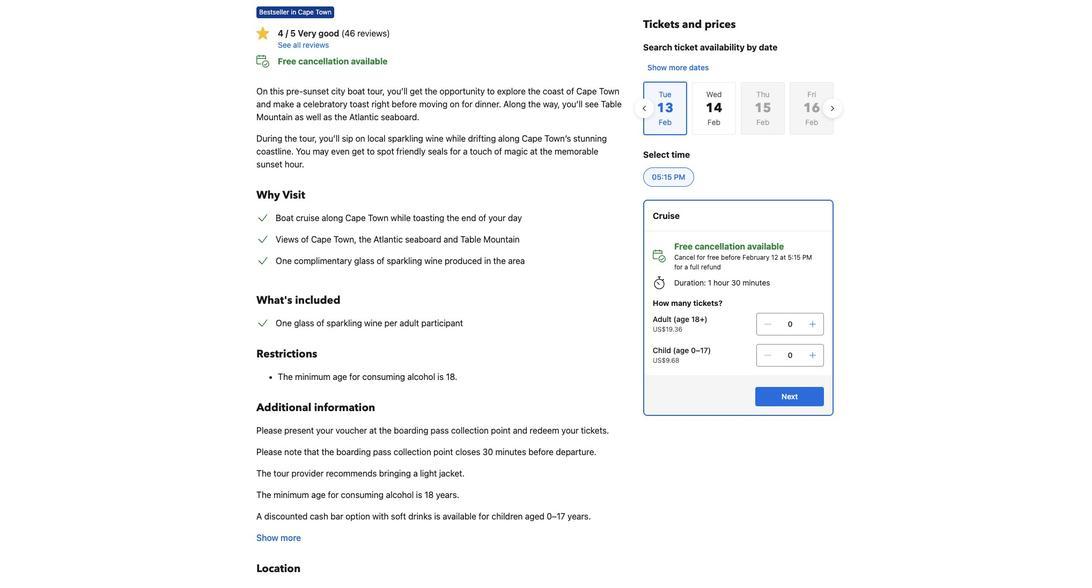 Task type: describe. For each thing, give the bounding box(es) containing it.
0 vertical spatial years.
[[436, 490, 460, 500]]

light
[[420, 469, 437, 478]]

why
[[257, 188, 280, 202]]

the for the minimum age for consuming alcohol is 18.
[[278, 372, 293, 382]]

18
[[425, 490, 434, 500]]

the left way,
[[528, 99, 541, 109]]

seals
[[428, 147, 448, 156]]

discounted
[[264, 512, 308, 521]]

1 horizontal spatial 30
[[732, 278, 741, 287]]

prices
[[705, 17, 736, 32]]

right
[[372, 99, 390, 109]]

us$19.36
[[653, 325, 683, 333]]

cancellation for free cancellation available
[[299, 56, 349, 66]]

2 vertical spatial is
[[434, 512, 441, 521]]

1
[[708, 278, 712, 287]]

please present your voucher at the boarding pass collection point and redeem your tickets.
[[257, 426, 609, 435]]

well
[[306, 112, 321, 122]]

age for the minimum age for consuming alcohol is 18 years.
[[311, 490, 326, 500]]

fri
[[808, 90, 817, 99]]

visit
[[283, 188, 305, 202]]

feb for 16
[[806, 118, 819, 127]]

show for show more dates
[[648, 63, 667, 72]]

participant
[[422, 318, 463, 328]]

table inside on this pre-sunset city boat tour, you'll get the opportunity to explore the coast of cape town and make a celebratory toast right before moving on for dinner. along the way, you'll see table mountain as well as the atlantic seaboard.
[[601, 99, 622, 109]]

for up "full"
[[697, 253, 706, 261]]

free cancellation available cancel for free before february 12 at 5:15 pm for a full refund
[[675, 242, 813, 271]]

2 as from the left
[[324, 112, 332, 122]]

local
[[368, 134, 386, 143]]

and inside on this pre-sunset city boat tour, you'll get the opportunity to explore the coast of cape town and make a celebratory toast right before moving on for dinner. along the way, you'll see table mountain as well as the atlantic seaboard.
[[257, 99, 271, 109]]

even
[[331, 147, 350, 156]]

the for the minimum age for consuming alcohol is 18 years.
[[257, 490, 271, 500]]

celebratory
[[303, 99, 348, 109]]

1 vertical spatial years.
[[568, 512, 591, 521]]

sparkling inside during the tour, you'll sip on local sparkling wine while drifting along cape town's stunning coastline. you may even get to spot friendly seals for a touch of magic at the memorable sunset hour.
[[388, 134, 423, 143]]

pm inside free cancellation available cancel for free before february 12 at 5:15 pm for a full refund
[[803, 253, 813, 261]]

present
[[284, 426, 314, 435]]

2 horizontal spatial you'll
[[563, 99, 583, 109]]

age for the minimum age for consuming alcohol is 18.
[[333, 372, 347, 382]]

available for free cancellation available
[[351, 56, 388, 66]]

boat
[[276, 213, 294, 223]]

all
[[293, 40, 301, 49]]

cash
[[310, 512, 328, 521]]

why visit
[[257, 188, 305, 202]]

is for 18
[[416, 490, 423, 500]]

hour
[[714, 278, 730, 287]]

sip
[[342, 134, 353, 143]]

pre-
[[286, 86, 303, 96]]

the down celebratory at the left top
[[335, 112, 347, 122]]

1 vertical spatial glass
[[294, 318, 314, 328]]

moving
[[419, 99, 448, 109]]

with
[[373, 512, 389, 521]]

15
[[755, 99, 772, 117]]

0 vertical spatial in
[[291, 8, 296, 16]]

0 horizontal spatial point
[[434, 447, 453, 457]]

reviews)
[[358, 28, 390, 38]]

while inside during the tour, you'll sip on local sparkling wine while drifting along cape town's stunning coastline. you may even get to spot friendly seals for a touch of magic at the memorable sunset hour.
[[446, 134, 466, 143]]

one glass of sparkling wine per adult participant
[[276, 318, 463, 328]]

provider
[[292, 469, 324, 478]]

1 horizontal spatial your
[[489, 213, 506, 223]]

consuming for 18.
[[363, 372, 405, 382]]

the tour provider recommends bringing a light jacket.
[[257, 469, 465, 478]]

departure.
[[556, 447, 597, 457]]

full
[[690, 263, 700, 271]]

1 horizontal spatial town
[[368, 213, 389, 223]]

the down town's
[[540, 147, 553, 156]]

feb for 14
[[708, 118, 721, 127]]

explore
[[497, 86, 526, 96]]

1 horizontal spatial boarding
[[394, 426, 429, 435]]

0–17
[[547, 512, 566, 521]]

tickets and prices
[[644, 17, 736, 32]]

the left area on the top left of page
[[494, 256, 506, 266]]

the up you
[[285, 134, 297, 143]]

dates
[[689, 63, 709, 72]]

cape inside on this pre-sunset city boat tour, you'll get the opportunity to explore the coast of cape town and make a celebratory toast right before moving on for dinner. along the way, you'll see table mountain as well as the atlantic seaboard.
[[577, 86, 597, 96]]

recommends
[[326, 469, 377, 478]]

free
[[708, 253, 720, 261]]

wed 14 feb
[[706, 90, 723, 127]]

1 vertical spatial atlantic
[[374, 235, 403, 244]]

for up 'information' in the bottom of the page
[[350, 372, 360, 382]]

bringing
[[379, 469, 411, 478]]

tickets
[[644, 17, 680, 32]]

a left light
[[413, 469, 418, 478]]

how
[[653, 298, 670, 308]]

boat cruise along cape town while toasting the end of your day
[[276, 213, 522, 223]]

city
[[331, 86, 345, 96]]

1 horizontal spatial before
[[529, 447, 554, 457]]

stunning
[[574, 134, 607, 143]]

1 vertical spatial pass
[[373, 447, 392, 457]]

see
[[278, 40, 291, 49]]

end
[[462, 213, 476, 223]]

bestseller
[[259, 8, 289, 16]]

at inside free cancellation available cancel for free before february 12 at 5:15 pm for a full refund
[[780, 253, 786, 261]]

0 horizontal spatial 30
[[483, 447, 493, 457]]

5
[[290, 28, 296, 38]]

friendly
[[397, 147, 426, 156]]

very
[[298, 28, 317, 38]]

0 horizontal spatial while
[[391, 213, 411, 223]]

the for the tour provider recommends bringing a light jacket.
[[257, 469, 271, 478]]

by
[[747, 42, 757, 52]]

1 vertical spatial collection
[[394, 447, 431, 457]]

1 horizontal spatial point
[[491, 426, 511, 435]]

town's
[[545, 134, 571, 143]]

0 for child (age 0–17)
[[788, 351, 793, 360]]

05:15 pm
[[652, 172, 686, 181]]

the right that
[[322, 447, 334, 457]]

a inside during the tour, you'll sip on local sparkling wine while drifting along cape town's stunning coastline. you may even get to spot friendly seals for a touch of magic at the memorable sunset hour.
[[463, 147, 468, 156]]

18.
[[446, 372, 457, 382]]

1 vertical spatial in
[[485, 256, 491, 266]]

minimum for the minimum age for consuming alcohol is 18.
[[295, 372, 331, 382]]

select
[[644, 150, 670, 159]]

2 vertical spatial sparkling
[[327, 318, 362, 328]]

1 vertical spatial along
[[322, 213, 343, 223]]

next
[[782, 392, 799, 401]]

minimum for the minimum age for consuming alcohol is 18 years.
[[274, 490, 309, 500]]

refund
[[701, 263, 721, 271]]

a discounted cash bar option with soft drinks is available for children aged 0–17 years.
[[257, 512, 591, 521]]

the right the voucher
[[379, 426, 392, 435]]

0 horizontal spatial table
[[461, 235, 481, 244]]

0 vertical spatial minutes
[[743, 278, 771, 287]]

drinks
[[409, 512, 432, 521]]

ticket
[[675, 42, 698, 52]]

opportunity
[[440, 86, 485, 96]]

the minimum age for consuming alcohol is 18.
[[278, 372, 457, 382]]

of inside on this pre-sunset city boat tour, you'll get the opportunity to explore the coast of cape town and make a celebratory toast right before moving on for dinner. along the way, you'll see table mountain as well as the atlantic seaboard.
[[567, 86, 575, 96]]

child
[[653, 346, 672, 355]]

is for 18.
[[438, 372, 444, 382]]

for inside on this pre-sunset city boat tour, you'll get the opportunity to explore the coast of cape town and make a celebratory toast right before moving on for dinner. along the way, you'll see table mountain as well as the atlantic seaboard.
[[462, 99, 473, 109]]

search ticket availability by date
[[644, 42, 778, 52]]

magic
[[505, 147, 528, 156]]

before inside free cancellation available cancel for free before february 12 at 5:15 pm for a full refund
[[721, 253, 741, 261]]

for left children
[[479, 512, 490, 521]]

and up produced
[[444, 235, 458, 244]]

coastline.
[[257, 147, 294, 156]]

additional
[[257, 400, 312, 415]]

aged
[[525, 512, 545, 521]]

one for one glass of sparkling wine per adult participant
[[276, 318, 292, 328]]

memorable
[[555, 147, 599, 156]]

cape up complimentary on the left top of the page
[[311, 235, 332, 244]]

on inside during the tour, you'll sip on local sparkling wine while drifting along cape town's stunning coastline. you may even get to spot friendly seals for a touch of magic at the memorable sunset hour.
[[356, 134, 365, 143]]

views
[[276, 235, 299, 244]]

adult
[[400, 318, 419, 328]]

day
[[508, 213, 522, 223]]

cape up very on the left top of the page
[[298, 8, 314, 16]]

date
[[759, 42, 778, 52]]

closes
[[456, 447, 481, 457]]

show more dates
[[648, 63, 709, 72]]

cruise
[[653, 211, 680, 221]]

show for show more
[[257, 533, 279, 543]]

2 vertical spatial available
[[443, 512, 477, 521]]

one for one complimentary glass of sparkling wine produced in the area
[[276, 256, 292, 266]]

child (age 0–17) us$9.68
[[653, 346, 711, 364]]

1 vertical spatial minutes
[[496, 447, 527, 457]]

soft
[[391, 512, 406, 521]]

way,
[[543, 99, 560, 109]]

1 vertical spatial sparkling
[[387, 256, 422, 266]]

2 horizontal spatial your
[[562, 426, 579, 435]]

1 vertical spatial boarding
[[337, 447, 371, 457]]



Task type: locate. For each thing, give the bounding box(es) containing it.
3 feb from the left
[[806, 118, 819, 127]]

cancellation up the free
[[695, 242, 746, 251]]

sunset down coastline. at the top left
[[257, 159, 283, 169]]

age up cash
[[311, 490, 326, 500]]

alcohol left 18.
[[408, 372, 435, 382]]

more for show more
[[281, 533, 301, 543]]

of down included
[[317, 318, 325, 328]]

you'll up right
[[387, 86, 408, 96]]

1 please from the top
[[257, 426, 282, 435]]

1 vertical spatial minimum
[[274, 490, 309, 500]]

free inside free cancellation available cancel for free before february 12 at 5:15 pm for a full refund
[[675, 242, 693, 251]]

pm right 5:15 on the right top
[[803, 253, 813, 261]]

one down what's
[[276, 318, 292, 328]]

you
[[296, 147, 311, 156]]

free cancellation available
[[278, 56, 388, 66]]

minimum up discounted
[[274, 490, 309, 500]]

alcohol for 18.
[[408, 372, 435, 382]]

more for show more dates
[[669, 63, 688, 72]]

area
[[508, 256, 525, 266]]

5:15
[[788, 253, 801, 261]]

more left dates
[[669, 63, 688, 72]]

your left day
[[489, 213, 506, 223]]

dinner.
[[475, 99, 502, 109]]

1 horizontal spatial pass
[[431, 426, 449, 435]]

while up seals
[[446, 134, 466, 143]]

0 vertical spatial more
[[669, 63, 688, 72]]

the down restrictions
[[278, 372, 293, 382]]

feb for 15
[[757, 118, 770, 127]]

cape up see
[[577, 86, 597, 96]]

to inside on this pre-sunset city boat tour, you'll get the opportunity to explore the coast of cape town and make a celebratory toast right before moving on for dinner. along the way, you'll see table mountain as well as the atlantic seaboard.
[[487, 86, 495, 96]]

show down search
[[648, 63, 667, 72]]

the
[[278, 372, 293, 382], [257, 469, 271, 478], [257, 490, 271, 500]]

2 vertical spatial before
[[529, 447, 554, 457]]

this
[[270, 86, 284, 96]]

0 horizontal spatial your
[[316, 426, 334, 435]]

touch
[[470, 147, 492, 156]]

1 vertical spatial show
[[257, 533, 279, 543]]

0 vertical spatial one
[[276, 256, 292, 266]]

0 vertical spatial minimum
[[295, 372, 331, 382]]

2 vertical spatial wine
[[364, 318, 382, 328]]

alcohol
[[408, 372, 435, 382], [386, 490, 414, 500]]

1 vertical spatial available
[[748, 242, 784, 251]]

0 vertical spatial boarding
[[394, 426, 429, 435]]

1 vertical spatial (age
[[673, 346, 689, 355]]

cape up magic
[[522, 134, 543, 143]]

1 vertical spatial alcohol
[[386, 490, 414, 500]]

of right touch
[[495, 147, 502, 156]]

available inside free cancellation available cancel for free before february 12 at 5:15 pm for a full refund
[[748, 242, 784, 251]]

option
[[346, 512, 370, 521]]

1 vertical spatial tour,
[[300, 134, 317, 143]]

and left redeem
[[513, 426, 528, 435]]

of right coast
[[567, 86, 575, 96]]

atlantic down boat cruise along cape town while toasting the end of your day
[[374, 235, 403, 244]]

of inside during the tour, you'll sip on local sparkling wine while drifting along cape town's stunning coastline. you may even get to spot friendly seals for a touch of magic at the memorable sunset hour.
[[495, 147, 502, 156]]

you'll up may at the left top
[[319, 134, 340, 143]]

next button
[[756, 387, 824, 406]]

consuming down the tour provider recommends bringing a light jacket. on the bottom left of page
[[341, 490, 384, 500]]

get inside on this pre-sunset city boat tour, you'll get the opportunity to explore the coast of cape town and make a celebratory toast right before moving on for dinner. along the way, you'll see table mountain as well as the atlantic seaboard.
[[410, 86, 423, 96]]

fri 16 feb
[[804, 90, 821, 127]]

cape inside during the tour, you'll sip on local sparkling wine while drifting along cape town's stunning coastline. you may even get to spot friendly seals for a touch of magic at the memorable sunset hour.
[[522, 134, 543, 143]]

more
[[669, 63, 688, 72], [281, 533, 301, 543]]

for inside during the tour, you'll sip on local sparkling wine while drifting along cape town's stunning coastline. you may even get to spot friendly seals for a touch of magic at the memorable sunset hour.
[[450, 147, 461, 156]]

1 vertical spatial on
[[356, 134, 365, 143]]

2 horizontal spatial before
[[721, 253, 741, 261]]

a left touch
[[463, 147, 468, 156]]

0 vertical spatial 30
[[732, 278, 741, 287]]

0 vertical spatial free
[[278, 56, 296, 66]]

cape
[[298, 8, 314, 16], [577, 86, 597, 96], [522, 134, 543, 143], [346, 213, 366, 223], [311, 235, 332, 244]]

0 vertical spatial consuming
[[363, 372, 405, 382]]

collection up light
[[394, 447, 431, 457]]

feb down 15
[[757, 118, 770, 127]]

0 vertical spatial point
[[491, 426, 511, 435]]

1 vertical spatial please
[[257, 447, 282, 457]]

in right produced
[[485, 256, 491, 266]]

select time
[[644, 150, 690, 159]]

cancel
[[675, 253, 696, 261]]

1 horizontal spatial show
[[648, 63, 667, 72]]

along
[[498, 134, 520, 143], [322, 213, 343, 223]]

consuming for 18
[[341, 490, 384, 500]]

table
[[601, 99, 622, 109], [461, 235, 481, 244]]

(age up us$9.68
[[673, 346, 689, 355]]

1 horizontal spatial free
[[675, 242, 693, 251]]

years. right 0–17
[[568, 512, 591, 521]]

region containing 14
[[635, 77, 843, 140]]

boarding up recommends
[[337, 447, 371, 457]]

cruise
[[296, 213, 320, 223]]

per
[[385, 318, 398, 328]]

0 vertical spatial atlantic
[[350, 112, 379, 122]]

0 vertical spatial tour,
[[368, 86, 385, 96]]

2 vertical spatial you'll
[[319, 134, 340, 143]]

information
[[314, 400, 375, 415]]

1 feb from the left
[[708, 118, 721, 127]]

in
[[291, 8, 296, 16], [485, 256, 491, 266]]

a
[[296, 99, 301, 109], [463, 147, 468, 156], [685, 263, 688, 271], [413, 469, 418, 478]]

to inside during the tour, you'll sip on local sparkling wine while drifting along cape town's stunning coastline. you may even get to spot friendly seals for a touch of magic at the memorable sunset hour.
[[367, 147, 375, 156]]

0 vertical spatial pm
[[674, 172, 686, 181]]

please for please note that the boarding pass collection point closes 30 minutes before departure.
[[257, 447, 282, 457]]

cancellation inside free cancellation available cancel for free before february 12 at 5:15 pm for a full refund
[[695, 242, 746, 251]]

feb inside the 'wed 14 feb'
[[708, 118, 721, 127]]

feb inside thu 15 feb
[[757, 118, 770, 127]]

toast
[[350, 99, 370, 109]]

the up moving in the top of the page
[[425, 86, 438, 96]]

the up a
[[257, 490, 271, 500]]

0 vertical spatial at
[[530, 147, 538, 156]]

more inside 'button'
[[669, 63, 688, 72]]

1 horizontal spatial get
[[410, 86, 423, 96]]

1 vertical spatial sunset
[[257, 159, 283, 169]]

show more dates button
[[644, 58, 714, 77]]

wine up seals
[[426, 134, 444, 143]]

mountain inside on this pre-sunset city boat tour, you'll get the opportunity to explore the coast of cape town and make a celebratory toast right before moving on for dinner. along the way, you'll see table mountain as well as the atlantic seaboard.
[[257, 112, 293, 122]]

see
[[585, 99, 599, 109]]

years. right 18
[[436, 490, 460, 500]]

1 horizontal spatial minutes
[[743, 278, 771, 287]]

during the tour, you'll sip on local sparkling wine while drifting along cape town's stunning coastline. you may even get to spot friendly seals for a touch of magic at the memorable sunset hour.
[[257, 134, 607, 169]]

1 vertical spatial you'll
[[563, 99, 583, 109]]

0 vertical spatial on
[[450, 99, 460, 109]]

tour, up right
[[368, 86, 385, 96]]

is left 18.
[[438, 372, 444, 382]]

more inside button
[[281, 533, 301, 543]]

2 one from the top
[[276, 318, 292, 328]]

sunset inside during the tour, you'll sip on local sparkling wine while drifting along cape town's stunning coastline. you may even get to spot friendly seals for a touch of magic at the memorable sunset hour.
[[257, 159, 283, 169]]

atlantic inside on this pre-sunset city boat tour, you'll get the opportunity to explore the coast of cape town and make a celebratory toast right before moving on for dinner. along the way, you'll see table mountain as well as the atlantic seaboard.
[[350, 112, 379, 122]]

1 vertical spatial pm
[[803, 253, 813, 261]]

many
[[672, 298, 692, 308]]

30
[[732, 278, 741, 287], [483, 447, 493, 457]]

point left redeem
[[491, 426, 511, 435]]

for down cancel
[[675, 263, 683, 271]]

0 vertical spatial show
[[648, 63, 667, 72]]

1 horizontal spatial feb
[[757, 118, 770, 127]]

feb
[[708, 118, 721, 127], [757, 118, 770, 127], [806, 118, 819, 127]]

the left end
[[447, 213, 460, 223]]

0
[[788, 319, 793, 329], [788, 351, 793, 360]]

please left note
[[257, 447, 282, 457]]

before right the free
[[721, 253, 741, 261]]

0 horizontal spatial mountain
[[257, 112, 293, 122]]

sunset
[[303, 86, 329, 96], [257, 159, 283, 169]]

a
[[257, 512, 262, 521]]

30 right hour
[[732, 278, 741, 287]]

you'll
[[387, 86, 408, 96], [563, 99, 583, 109], [319, 134, 340, 143]]

0 for adult (age 18+)
[[788, 319, 793, 329]]

tour, inside during the tour, you'll sip on local sparkling wine while drifting along cape town's stunning coastline. you may even get to spot friendly seals for a touch of magic at the memorable sunset hour.
[[300, 134, 317, 143]]

minimum up 'additional information'
[[295, 372, 331, 382]]

0 horizontal spatial to
[[367, 147, 375, 156]]

available up 12
[[748, 242, 784, 251]]

1 as from the left
[[295, 112, 304, 122]]

tour, inside on this pre-sunset city boat tour, you'll get the opportunity to explore the coast of cape town and make a celebratory toast right before moving on for dinner. along the way, you'll see table mountain as well as the atlantic seaboard.
[[368, 86, 385, 96]]

0 vertical spatial glass
[[354, 256, 375, 266]]

(age for 0–17)
[[673, 346, 689, 355]]

of down views of cape town, the atlantic seaboard and table mountain
[[377, 256, 385, 266]]

16
[[804, 99, 821, 117]]

consuming up 'information' in the bottom of the page
[[363, 372, 405, 382]]

duration: 1 hour 30 minutes
[[675, 278, 771, 287]]

note
[[284, 447, 302, 457]]

a inside free cancellation available cancel for free before february 12 at 5:15 pm for a full refund
[[685, 263, 688, 271]]

and up ticket
[[683, 17, 702, 32]]

feb down 16
[[806, 118, 819, 127]]

1 vertical spatial to
[[367, 147, 375, 156]]

for
[[462, 99, 473, 109], [450, 147, 461, 156], [697, 253, 706, 261], [675, 263, 683, 271], [350, 372, 360, 382], [328, 490, 339, 500], [479, 512, 490, 521]]

pass up bringing
[[373, 447, 392, 457]]

1 vertical spatial 0
[[788, 351, 793, 360]]

1 horizontal spatial as
[[324, 112, 332, 122]]

show inside button
[[257, 533, 279, 543]]

restrictions
[[257, 347, 317, 361]]

2 horizontal spatial at
[[780, 253, 786, 261]]

1 horizontal spatial sunset
[[303, 86, 329, 96]]

wine inside during the tour, you'll sip on local sparkling wine while drifting along cape town's stunning coastline. you may even get to spot friendly seals for a touch of magic at the memorable sunset hour.
[[426, 134, 444, 143]]

free for free cancellation available
[[278, 56, 296, 66]]

and down on
[[257, 99, 271, 109]]

get
[[410, 86, 423, 96], [352, 147, 365, 156]]

1 horizontal spatial collection
[[451, 426, 489, 435]]

1 vertical spatial consuming
[[341, 490, 384, 500]]

region
[[635, 77, 843, 140]]

to down local
[[367, 147, 375, 156]]

glass down town,
[[354, 256, 375, 266]]

along
[[504, 99, 526, 109]]

wine
[[426, 134, 444, 143], [425, 256, 443, 266], [364, 318, 382, 328]]

please for please present your voucher at the boarding pass collection point and redeem your tickets.
[[257, 426, 282, 435]]

feb inside fri 16 feb
[[806, 118, 819, 127]]

1 vertical spatial one
[[276, 318, 292, 328]]

1 horizontal spatial glass
[[354, 256, 375, 266]]

town up good
[[316, 8, 332, 16]]

get inside during the tour, you'll sip on local sparkling wine while drifting along cape town's stunning coastline. you may even get to spot friendly seals for a touch of magic at the memorable sunset hour.
[[352, 147, 365, 156]]

1 vertical spatial at
[[780, 253, 786, 261]]

before down redeem
[[529, 447, 554, 457]]

0 vertical spatial mountain
[[257, 112, 293, 122]]

available for free cancellation available cancel for free before february 12 at 5:15 pm for a full refund
[[748, 242, 784, 251]]

alcohol for 18
[[386, 490, 414, 500]]

mountain down day
[[484, 235, 520, 244]]

feb down 14
[[708, 118, 721, 127]]

0 vertical spatial to
[[487, 86, 495, 96]]

point up jacket. on the bottom left of the page
[[434, 447, 453, 457]]

(age down many
[[674, 315, 690, 324]]

0 vertical spatial wine
[[426, 134, 444, 143]]

0 vertical spatial is
[[438, 372, 444, 382]]

1 horizontal spatial table
[[601, 99, 622, 109]]

before up the "seaboard."
[[392, 99, 417, 109]]

0 horizontal spatial boarding
[[337, 447, 371, 457]]

2 0 from the top
[[788, 351, 793, 360]]

0 vertical spatial the
[[278, 372, 293, 382]]

of right views
[[301, 235, 309, 244]]

table down end
[[461, 235, 481, 244]]

please note that the boarding pass collection point closes 30 minutes before departure.
[[257, 447, 597, 457]]

is
[[438, 372, 444, 382], [416, 490, 423, 500], [434, 512, 441, 521]]

0 horizontal spatial on
[[356, 134, 365, 143]]

1 vertical spatial age
[[311, 490, 326, 500]]

0 vertical spatial collection
[[451, 426, 489, 435]]

0 horizontal spatial along
[[322, 213, 343, 223]]

on inside on this pre-sunset city boat tour, you'll get the opportunity to explore the coast of cape town and make a celebratory toast right before moving on for dinner. along the way, you'll see table mountain as well as the atlantic seaboard.
[[450, 99, 460, 109]]

2 vertical spatial at
[[370, 426, 377, 435]]

1 vertical spatial is
[[416, 490, 423, 500]]

1 one from the top
[[276, 256, 292, 266]]

0–17)
[[691, 346, 711, 355]]

table right see
[[601, 99, 622, 109]]

0 vertical spatial while
[[446, 134, 466, 143]]

glass down what's included
[[294, 318, 314, 328]]

0 horizontal spatial more
[[281, 533, 301, 543]]

0 horizontal spatial as
[[295, 112, 304, 122]]

age up 'information' in the bottom of the page
[[333, 372, 347, 382]]

sparkling up friendly in the top left of the page
[[388, 134, 423, 143]]

free up cancel
[[675, 242, 693, 251]]

0 horizontal spatial free
[[278, 56, 296, 66]]

1 horizontal spatial you'll
[[387, 86, 408, 96]]

0 horizontal spatial pm
[[674, 172, 686, 181]]

your down 'additional information'
[[316, 426, 334, 435]]

12
[[772, 253, 779, 261]]

(age inside child (age 0–17) us$9.68
[[673, 346, 689, 355]]

0 vertical spatial town
[[316, 8, 332, 16]]

boarding up please note that the boarding pass collection point closes 30 minutes before departure.
[[394, 426, 429, 435]]

0 vertical spatial along
[[498, 134, 520, 143]]

boat
[[348, 86, 365, 96]]

4
[[278, 28, 284, 38]]

a down pre-
[[296, 99, 301, 109]]

along inside during the tour, you'll sip on local sparkling wine while drifting along cape town's stunning coastline. you may even get to spot friendly seals for a touch of magic at the memorable sunset hour.
[[498, 134, 520, 143]]

may
[[313, 147, 329, 156]]

see all reviews button
[[278, 40, 626, 50]]

(age inside adult (age 18+) us$19.36
[[674, 315, 690, 324]]

children
[[492, 512, 523, 521]]

0 vertical spatial age
[[333, 372, 347, 382]]

point
[[491, 426, 511, 435], [434, 447, 453, 457]]

0 horizontal spatial glass
[[294, 318, 314, 328]]

cancellation down reviews on the left
[[299, 56, 349, 66]]

minutes right closes
[[496, 447, 527, 457]]

sparkling
[[388, 134, 423, 143], [387, 256, 422, 266], [327, 318, 362, 328]]

(age for 18+)
[[674, 315, 690, 324]]

pm right the 05:15
[[674, 172, 686, 181]]

free
[[278, 56, 296, 66], [675, 242, 693, 251]]

2 feb from the left
[[757, 118, 770, 127]]

1 horizontal spatial mountain
[[484, 235, 520, 244]]

sunset up celebratory at the left top
[[303, 86, 329, 96]]

available right drinks
[[443, 512, 477, 521]]

0 horizontal spatial you'll
[[319, 134, 340, 143]]

on down opportunity
[[450, 99, 460, 109]]

additional information
[[257, 400, 375, 415]]

/
[[286, 28, 288, 38]]

more down discounted
[[281, 533, 301, 543]]

a inside on this pre-sunset city boat tour, you'll get the opportunity to explore the coast of cape town and make a celebratory toast right before moving on for dinner. along the way, you'll see table mountain as well as the atlantic seaboard.
[[296, 99, 301, 109]]

sparkling down included
[[327, 318, 362, 328]]

0 vertical spatial sunset
[[303, 86, 329, 96]]

your up departure.
[[562, 426, 579, 435]]

duration:
[[675, 278, 706, 287]]

you'll inside during the tour, you'll sip on local sparkling wine while drifting along cape town's stunning coastline. you may even get to spot friendly seals for a touch of magic at the memorable sunset hour.
[[319, 134, 340, 143]]

redeem
[[530, 426, 560, 435]]

thu 15 feb
[[755, 90, 772, 127]]

availability
[[700, 42, 745, 52]]

show more
[[257, 533, 301, 543]]

18+)
[[692, 315, 708, 324]]

wine down seaboard
[[425, 256, 443, 266]]

the right town,
[[359, 235, 372, 244]]

cape up town,
[[346, 213, 366, 223]]

at
[[530, 147, 538, 156], [780, 253, 786, 261], [370, 426, 377, 435]]

good
[[319, 28, 339, 38]]

while
[[446, 134, 466, 143], [391, 213, 411, 223]]

town up stunning
[[599, 86, 620, 96]]

along right cruise
[[322, 213, 343, 223]]

tickets?
[[694, 298, 723, 308]]

the left coast
[[528, 86, 541, 96]]

1 vertical spatial mountain
[[484, 235, 520, 244]]

0 vertical spatial table
[[601, 99, 622, 109]]

town inside on this pre-sunset city boat tour, you'll get the opportunity to explore the coast of cape town and make a celebratory toast right before moving on for dinner. along the way, you'll see table mountain as well as the atlantic seaboard.
[[599, 86, 620, 96]]

0 horizontal spatial available
[[351, 56, 388, 66]]

2 please from the top
[[257, 447, 282, 457]]

30 right closes
[[483, 447, 493, 457]]

of right end
[[479, 213, 487, 223]]

0 horizontal spatial town
[[316, 8, 332, 16]]

1 vertical spatial table
[[461, 235, 481, 244]]

at inside during the tour, you'll sip on local sparkling wine while drifting along cape town's stunning coastline. you may even get to spot friendly seals for a touch of magic at the memorable sunset hour.
[[530, 147, 538, 156]]

pass
[[431, 426, 449, 435], [373, 447, 392, 457]]

one down views
[[276, 256, 292, 266]]

14
[[706, 99, 723, 117]]

1 vertical spatial wine
[[425, 256, 443, 266]]

0 horizontal spatial pass
[[373, 447, 392, 457]]

included
[[295, 293, 341, 308]]

minutes
[[743, 278, 771, 287], [496, 447, 527, 457]]

sunset inside on this pre-sunset city boat tour, you'll get the opportunity to explore the coast of cape town and make a celebratory toast right before moving on for dinner. along the way, you'll see table mountain as well as the atlantic seaboard.
[[303, 86, 329, 96]]

show down a
[[257, 533, 279, 543]]

0 vertical spatial 0
[[788, 319, 793, 329]]

1 vertical spatial while
[[391, 213, 411, 223]]

1 horizontal spatial cancellation
[[695, 242, 746, 251]]

drifting
[[468, 134, 496, 143]]

reviews
[[303, 40, 329, 49]]

before inside on this pre-sunset city boat tour, you'll get the opportunity to explore the coast of cape town and make a celebratory toast right before moving on for dinner. along the way, you'll see table mountain as well as the atlantic seaboard.
[[392, 99, 417, 109]]

collection up closes
[[451, 426, 489, 435]]

one
[[276, 256, 292, 266], [276, 318, 292, 328]]

1 vertical spatial free
[[675, 242, 693, 251]]

make
[[273, 99, 294, 109]]

1 vertical spatial town
[[599, 86, 620, 96]]

please down additional
[[257, 426, 282, 435]]

one complimentary glass of sparkling wine produced in the area
[[276, 256, 525, 266]]

1 0 from the top
[[788, 319, 793, 329]]

for up bar
[[328, 490, 339, 500]]

alcohol up soft
[[386, 490, 414, 500]]

0 horizontal spatial at
[[370, 426, 377, 435]]

at right 12
[[780, 253, 786, 261]]

free for free cancellation available cancel for free before february 12 at 5:15 pm for a full refund
[[675, 242, 693, 251]]

cancellation
[[299, 56, 349, 66], [695, 242, 746, 251]]

(46
[[342, 28, 355, 38]]

2 horizontal spatial available
[[748, 242, 784, 251]]

cancellation for free cancellation available cancel for free before february 12 at 5:15 pm for a full refund
[[695, 242, 746, 251]]

show inside 'button'
[[648, 63, 667, 72]]

voucher
[[336, 426, 367, 435]]



Task type: vqa. For each thing, say whether or not it's contained in the screenshot.
it
no



